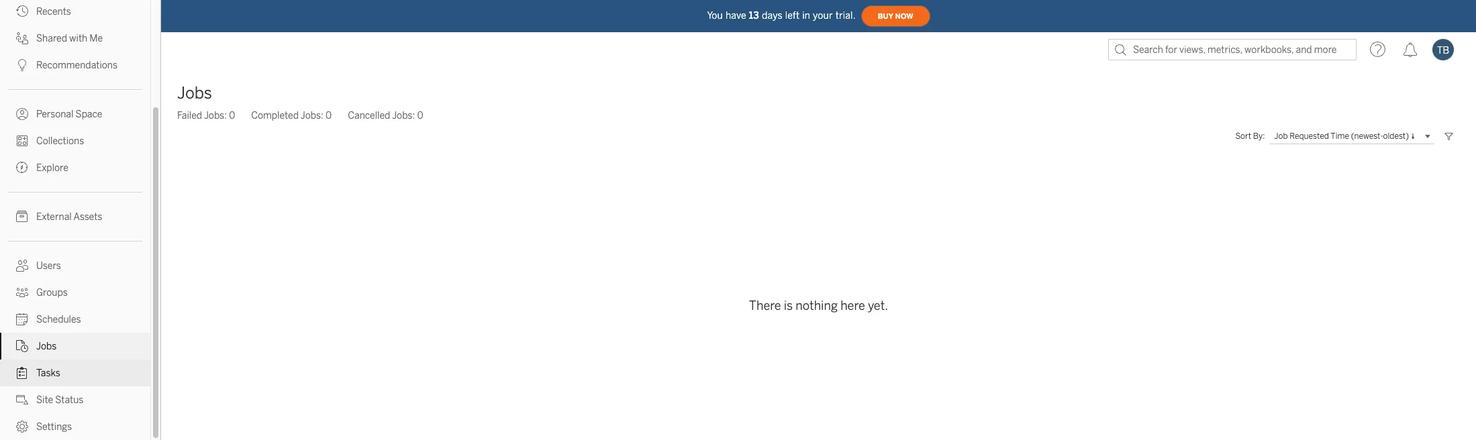 Task type: describe. For each thing, give the bounding box(es) containing it.
sort by:
[[1236, 132, 1265, 141]]

buy now
[[878, 12, 914, 20]]

here
[[841, 299, 865, 314]]

failed jobs: 0
[[177, 110, 235, 122]]

by text only_f5he34f image for groups
[[16, 287, 28, 299]]

1 vertical spatial jobs
[[36, 341, 57, 352]]

by text only_f5he34f image for schedules
[[16, 314, 28, 326]]

site status link
[[0, 387, 150, 414]]

shared with me link
[[0, 25, 150, 52]]

recommendations link
[[0, 52, 150, 79]]

schedules
[[36, 314, 81, 326]]

by text only_f5he34f image for site status
[[16, 394, 28, 406]]

0 for cancelled jobs: 0
[[417, 110, 423, 122]]

personal space
[[36, 109, 102, 120]]

you have 13 days left in your trial.
[[707, 10, 856, 21]]

0 vertical spatial jobs
[[177, 83, 212, 103]]

recents link
[[0, 0, 150, 25]]

users link
[[0, 252, 150, 279]]

tasks link
[[0, 360, 150, 387]]

recents
[[36, 6, 71, 17]]

now
[[895, 12, 914, 20]]

sort
[[1236, 132, 1252, 141]]

0 for completed jobs: 0
[[326, 110, 332, 122]]

by text only_f5he34f image for tasks
[[16, 367, 28, 379]]

site status
[[36, 395, 84, 406]]

me
[[90, 33, 103, 44]]

settings
[[36, 422, 72, 433]]

yet.
[[868, 299, 888, 314]]

completed
[[251, 110, 299, 122]]

groups
[[36, 287, 68, 299]]

status
[[55, 395, 84, 406]]



Task type: vqa. For each thing, say whether or not it's contained in the screenshot.
Oct 3, 2023, 9:00 AM "2023,"
no



Task type: locate. For each thing, give the bounding box(es) containing it.
2 by text only_f5he34f image from the top
[[16, 32, 28, 44]]

7 by text only_f5he34f image from the top
[[16, 394, 28, 406]]

by text only_f5he34f image for collections
[[16, 135, 28, 147]]

by text only_f5he34f image inside jobs link
[[16, 340, 28, 352]]

0 right failed
[[229, 110, 235, 122]]

2 by text only_f5he34f image from the top
[[16, 260, 28, 272]]

by text only_f5he34f image for explore
[[16, 162, 28, 174]]

there
[[749, 299, 781, 314]]

with
[[69, 33, 87, 44]]

there is nothing here yet.
[[749, 299, 888, 314]]

have
[[726, 10, 746, 21]]

by text only_f5he34f image left external
[[16, 211, 28, 223]]

external assets
[[36, 211, 102, 223]]

1 0 from the left
[[229, 110, 235, 122]]

by text only_f5he34f image for personal space
[[16, 108, 28, 120]]

trial.
[[836, 10, 856, 21]]

3 by text only_f5he34f image from the top
[[16, 59, 28, 71]]

days
[[762, 10, 783, 21]]

by text only_f5he34f image inside shared with me link
[[16, 32, 28, 44]]

collections link
[[0, 128, 150, 154]]

buy now button
[[861, 5, 930, 27]]

by text only_f5he34f image inside users link
[[16, 260, 28, 272]]

by text only_f5he34f image left personal at the top of page
[[16, 108, 28, 120]]

by text only_f5he34f image left the collections
[[16, 135, 28, 147]]

0 left cancelled
[[326, 110, 332, 122]]

schedules link
[[0, 306, 150, 333]]

jobs up failed
[[177, 83, 212, 103]]

by text only_f5he34f image for shared with me
[[16, 32, 28, 44]]

buy
[[878, 12, 893, 20]]

jobs: for failed
[[204, 110, 227, 122]]

1 horizontal spatial 0
[[326, 110, 332, 122]]

cancelled jobs: 0
[[348, 110, 423, 122]]

personal
[[36, 109, 73, 120]]

0
[[229, 110, 235, 122], [326, 110, 332, 122], [417, 110, 423, 122]]

2 0 from the left
[[326, 110, 332, 122]]

4 by text only_f5he34f image from the top
[[16, 314, 28, 326]]

by text only_f5he34f image
[[16, 5, 28, 17], [16, 32, 28, 44], [16, 59, 28, 71], [16, 108, 28, 120], [16, 135, 28, 147], [16, 211, 28, 223], [16, 421, 28, 433]]

personal space link
[[0, 101, 150, 128]]

1 horizontal spatial jobs:
[[301, 110, 324, 122]]

by text only_f5he34f image up tasks link
[[16, 340, 28, 352]]

0 horizontal spatial 0
[[229, 110, 235, 122]]

jobs: right completed
[[301, 110, 324, 122]]

by text only_f5he34f image inside "settings" link
[[16, 421, 28, 433]]

6 by text only_f5he34f image from the top
[[16, 367, 28, 379]]

in
[[802, 10, 810, 21]]

by text only_f5he34f image inside the recents 'link'
[[16, 5, 28, 17]]

2 horizontal spatial jobs:
[[392, 110, 415, 122]]

is
[[784, 299, 793, 314]]

by text only_f5he34f image inside schedules "link"
[[16, 314, 28, 326]]

0 for failed jobs: 0
[[229, 110, 235, 122]]

by:
[[1253, 132, 1265, 141]]

users
[[36, 261, 61, 272]]

by text only_f5he34f image left settings
[[16, 421, 28, 433]]

jobs:
[[204, 110, 227, 122], [301, 110, 324, 122], [392, 110, 415, 122]]

you
[[707, 10, 723, 21]]

assets
[[73, 211, 102, 223]]

3 by text only_f5he34f image from the top
[[16, 287, 28, 299]]

1 horizontal spatial jobs
[[177, 83, 212, 103]]

by text only_f5he34f image left schedules
[[16, 314, 28, 326]]

completed jobs: 0
[[251, 110, 332, 122]]

1 jobs: from the left
[[204, 110, 227, 122]]

by text only_f5he34f image inside personal space link
[[16, 108, 28, 120]]

13
[[749, 10, 759, 21]]

by text only_f5he34f image left site at the left bottom
[[16, 394, 28, 406]]

by text only_f5he34f image inside collections link
[[16, 135, 28, 147]]

6 by text only_f5he34f image from the top
[[16, 211, 28, 223]]

2 horizontal spatial 0
[[417, 110, 423, 122]]

shared with me
[[36, 33, 103, 44]]

0 right cancelled
[[417, 110, 423, 122]]

by text only_f5he34f image for users
[[16, 260, 28, 272]]

failed
[[177, 110, 202, 122]]

collections
[[36, 136, 84, 147]]

jobs: right failed
[[204, 110, 227, 122]]

by text only_f5he34f image left 'recents'
[[16, 5, 28, 17]]

by text only_f5he34f image left explore
[[16, 162, 28, 174]]

by text only_f5he34f image inside groups link
[[16, 287, 28, 299]]

by text only_f5he34f image for external assets
[[16, 211, 28, 223]]

0 horizontal spatial jobs
[[36, 341, 57, 352]]

space
[[76, 109, 102, 120]]

left
[[785, 10, 800, 21]]

by text only_f5he34f image left users
[[16, 260, 28, 272]]

tasks
[[36, 368, 60, 379]]

jobs: for completed
[[301, 110, 324, 122]]

by text only_f5he34f image for recents
[[16, 5, 28, 17]]

cancelled
[[348, 110, 390, 122]]

5 by text only_f5he34f image from the top
[[16, 340, 28, 352]]

site
[[36, 395, 53, 406]]

jobs: for cancelled
[[392, 110, 415, 122]]

7 by text only_f5he34f image from the top
[[16, 421, 28, 433]]

by text only_f5he34f image left recommendations
[[16, 59, 28, 71]]

nothing
[[796, 299, 838, 314]]

explore
[[36, 162, 68, 174]]

explore link
[[0, 154, 150, 181]]

your
[[813, 10, 833, 21]]

by text only_f5he34f image inside "explore" link
[[16, 162, 28, 174]]

by text only_f5he34f image for settings
[[16, 421, 28, 433]]

5 by text only_f5he34f image from the top
[[16, 135, 28, 147]]

3 0 from the left
[[417, 110, 423, 122]]

by text only_f5he34f image left tasks on the left
[[16, 367, 28, 379]]

by text only_f5he34f image left shared
[[16, 32, 28, 44]]

external assets link
[[0, 203, 150, 230]]

shared
[[36, 33, 67, 44]]

external
[[36, 211, 72, 223]]

by text only_f5he34f image for recommendations
[[16, 59, 28, 71]]

by text only_f5he34f image for jobs
[[16, 340, 28, 352]]

groups link
[[0, 279, 150, 306]]

jobs
[[177, 83, 212, 103], [36, 341, 57, 352]]

jobs link
[[0, 333, 150, 360]]

jobs: right cancelled
[[392, 110, 415, 122]]

by text only_f5he34f image inside 'site status' link
[[16, 394, 28, 406]]

2 jobs: from the left
[[301, 110, 324, 122]]

0 horizontal spatial jobs:
[[204, 110, 227, 122]]

1 by text only_f5he34f image from the top
[[16, 162, 28, 174]]

by text only_f5he34f image inside "external assets" link
[[16, 211, 28, 223]]

recommendations
[[36, 60, 118, 71]]

4 by text only_f5he34f image from the top
[[16, 108, 28, 120]]

by text only_f5he34f image
[[16, 162, 28, 174], [16, 260, 28, 272], [16, 287, 28, 299], [16, 314, 28, 326], [16, 340, 28, 352], [16, 367, 28, 379], [16, 394, 28, 406]]

by text only_f5he34f image inside tasks link
[[16, 367, 28, 379]]

by text only_f5he34f image left groups
[[16, 287, 28, 299]]

by text only_f5he34f image inside recommendations link
[[16, 59, 28, 71]]

3 jobs: from the left
[[392, 110, 415, 122]]

settings link
[[0, 414, 150, 440]]

jobs up tasks on the left
[[36, 341, 57, 352]]

1 by text only_f5he34f image from the top
[[16, 5, 28, 17]]



